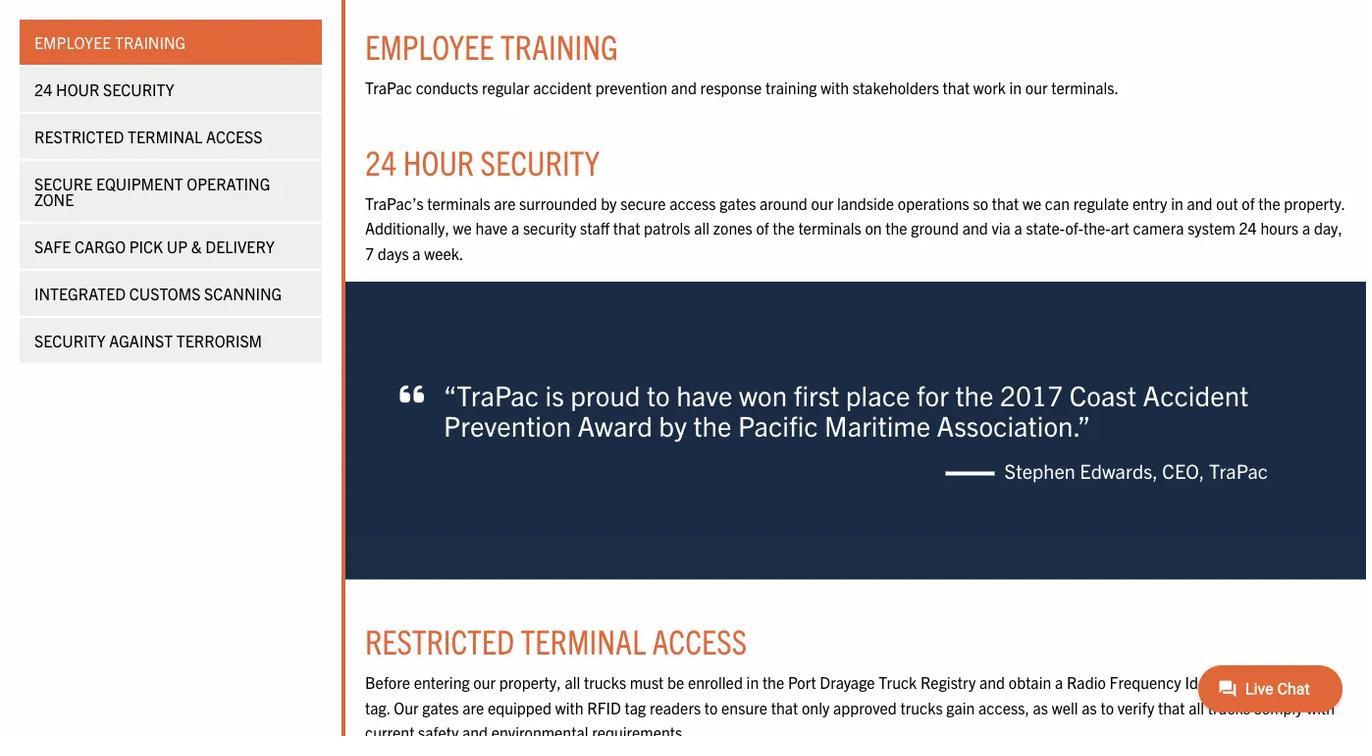 Task type: describe. For each thing, give the bounding box(es) containing it.
24 inside trapac's terminals are surrounded by secure access gates around our landside operations so that we can regulate entry in and out of the property. additionally, we have a security staff that patrols all zones of the terminals on the ground and via a state-of-the-art camera system 24 hours a day, 7 days a week.
[[1239, 218, 1257, 238]]

state-
[[1026, 218, 1065, 238]]

terminals.
[[1051, 78, 1119, 97]]

our inside before entering our property, all trucks must be enrolled in the port drayage truck registry and obtain a radio frequency identification (rfid) tag. our gates are equipped with rfid tag readers to ensure that only approved trucks gain access, as well as to verify that all trucks comply with current safety and environmental requirements.
[[473, 673, 496, 692]]

proud
[[571, 378, 640, 412]]

1 vertical spatial security
[[481, 140, 600, 182]]

on
[[865, 218, 882, 238]]

safety
[[418, 723, 459, 736]]

maritime
[[825, 408, 931, 442]]

safe
[[34, 237, 71, 256]]

first
[[794, 378, 840, 412]]

patrols
[[644, 218, 691, 238]]

access,
[[979, 698, 1029, 718]]

our
[[394, 698, 419, 718]]

1 horizontal spatial trucks
[[901, 698, 943, 718]]

the down the around
[[773, 218, 795, 238]]

staff
[[580, 218, 610, 238]]

1 vertical spatial terminal
[[521, 620, 646, 662]]

obtain
[[1009, 673, 1051, 692]]

against
[[109, 331, 173, 350]]

by inside "trapac is proud to have won first place for the 2017 coast accident prevention award by the pacific maritime association."
[[659, 408, 687, 442]]

scanning
[[204, 284, 282, 303]]

1 vertical spatial hour
[[403, 140, 474, 182]]

24 hour security link
[[20, 67, 322, 112]]

0 vertical spatial access
[[206, 127, 263, 146]]

safe cargo pick up & delivery
[[34, 237, 275, 256]]

regular
[[482, 78, 530, 97]]

only
[[802, 698, 830, 718]]

0 horizontal spatial trucks
[[584, 673, 626, 692]]

place
[[846, 378, 910, 412]]

integrated
[[34, 284, 126, 303]]

registry
[[921, 673, 976, 692]]

2 horizontal spatial trucks
[[1208, 698, 1250, 718]]

integrated customs scanning link
[[20, 271, 322, 316]]

radio
[[1067, 673, 1106, 692]]

are inside trapac's terminals are surrounded by secure access gates around our landside operations so that we can regulate entry in and out of the property. additionally, we have a security staff that patrols all zones of the terminals on the ground and via a state-of-the-art camera system 24 hours a day, 7 days a week.
[[494, 193, 516, 213]]

days
[[378, 244, 409, 263]]

drayage
[[820, 673, 875, 692]]

our inside trapac's terminals are surrounded by secure access gates around our landside operations so that we can regulate entry in and out of the property. additionally, we have a security staff that patrols all zones of the terminals on the ground and via a state-of-the-art camera system 24 hours a day, 7 days a week.
[[811, 193, 834, 213]]

1 horizontal spatial 24 hour security
[[365, 140, 600, 182]]

2 as from the left
[[1082, 698, 1097, 718]]

1 as from the left
[[1033, 698, 1048, 718]]

by inside trapac's terminals are surrounded by secure access gates around our landside operations so that we can regulate entry in and out of the property. additionally, we have a security staff that patrols all zones of the terminals on the ground and via a state-of-the-art camera system 24 hours a day, 7 days a week.
[[601, 193, 617, 213]]

hours
[[1261, 218, 1299, 238]]

ceo,
[[1162, 459, 1205, 483]]

enrolled
[[688, 673, 743, 692]]

tag.
[[365, 698, 390, 718]]

secure equipment operating zone
[[34, 174, 270, 209]]

surrounded
[[519, 193, 597, 213]]

and right safety
[[462, 723, 488, 736]]

readers
[[650, 698, 701, 718]]

prevention
[[444, 408, 571, 442]]

security inside 24 hour security 'link'
[[103, 79, 174, 99]]

trapac's
[[365, 193, 424, 213]]

security inside the security against terrorism link
[[34, 331, 106, 350]]

0 horizontal spatial we
[[453, 218, 472, 238]]

identification
[[1185, 673, 1274, 692]]

2 horizontal spatial to
[[1101, 698, 1114, 718]]

accident
[[533, 78, 592, 97]]

edwards,
[[1080, 459, 1158, 483]]

2 horizontal spatial all
[[1189, 698, 1204, 718]]

a left security
[[511, 218, 519, 238]]

association."
[[937, 408, 1091, 442]]

accident
[[1143, 378, 1249, 412]]

system
[[1188, 218, 1235, 238]]

the-
[[1084, 218, 1111, 238]]

are inside before entering our property, all trucks must be enrolled in the port drayage truck registry and obtain a radio frequency identification (rfid) tag. our gates are equipped with rfid tag readers to ensure that only approved trucks gain access, as well as to verify that all trucks comply with current safety and environmental requirements.
[[462, 698, 484, 718]]

is
[[545, 378, 564, 412]]

2 horizontal spatial with
[[1307, 698, 1335, 718]]

response
[[700, 78, 762, 97]]

week.
[[424, 244, 464, 263]]

have inside trapac's terminals are surrounded by secure access gates around our landside operations so that we can regulate entry in and out of the property. additionally, we have a security staff that patrols all zones of the terminals on the ground and via a state-of-the-art camera system 24 hours a day, 7 days a week.
[[476, 218, 508, 238]]

pick
[[129, 237, 163, 256]]

the inside before entering our property, all trucks must be enrolled in the port drayage truck registry and obtain a radio frequency identification (rfid) tag. our gates are equipped with rfid tag readers to ensure that only approved trucks gain access, as well as to verify that all trucks comply with current safety and environmental requirements.
[[762, 673, 784, 692]]

training
[[766, 78, 817, 97]]

cargo
[[75, 237, 126, 256]]

and up the access, on the bottom of the page
[[980, 673, 1005, 692]]

&
[[191, 237, 202, 256]]

award
[[578, 408, 653, 442]]

stephen edwards, ceo, trapac
[[1005, 459, 1268, 483]]

so
[[973, 193, 988, 213]]

security against terrorism
[[34, 331, 262, 350]]

camera
[[1133, 218, 1184, 238]]

secure equipment operating zone link
[[20, 161, 322, 222]]

1 horizontal spatial employee training
[[365, 25, 618, 67]]

1 horizontal spatial in
[[1009, 78, 1022, 97]]

via
[[992, 218, 1011, 238]]

current
[[365, 723, 415, 736]]

1 horizontal spatial with
[[821, 78, 849, 97]]

and left out on the right of page
[[1187, 193, 1213, 213]]

2017
[[1000, 378, 1063, 412]]

won
[[739, 378, 787, 412]]

the right on
[[886, 218, 907, 238]]

before entering our property, all trucks must be enrolled in the port drayage truck registry and obtain a radio frequency identification (rfid) tag. our gates are equipped with rfid tag readers to ensure that only approved trucks gain access, as well as to verify that all trucks comply with current safety and environmental requirements.
[[365, 673, 1335, 736]]

a inside before entering our property, all trucks must be enrolled in the port drayage truck registry and obtain a radio frequency identification (rfid) tag. our gates are equipped with rfid tag readers to ensure that only approved trucks gain access, as well as to verify that all trucks comply with current safety and environmental requirements.
[[1055, 673, 1063, 692]]

access
[[670, 193, 716, 213]]

coast
[[1070, 378, 1137, 412]]

conducts
[[416, 78, 478, 97]]

employee training link
[[20, 20, 322, 65]]

0 vertical spatial terminal
[[128, 127, 203, 146]]

truck
[[879, 673, 917, 692]]

1 horizontal spatial access
[[652, 620, 747, 662]]

equipment
[[96, 174, 183, 193]]

1 horizontal spatial restricted terminal access
[[365, 620, 747, 662]]

ensure
[[721, 698, 768, 718]]

rfid
[[587, 698, 621, 718]]

landside
[[837, 193, 894, 213]]

zones
[[713, 218, 753, 238]]

secure
[[620, 193, 666, 213]]

zone
[[34, 189, 74, 209]]

entering
[[414, 673, 470, 692]]



Task type: vqa. For each thing, say whether or not it's contained in the screenshot.
a
yes



Task type: locate. For each thing, give the bounding box(es) containing it.
in
[[1009, 78, 1022, 97], [1171, 193, 1183, 213], [746, 673, 759, 692]]

0 horizontal spatial by
[[601, 193, 617, 213]]

with
[[821, 78, 849, 97], [555, 698, 584, 718], [1307, 698, 1335, 718]]

comply
[[1254, 698, 1303, 718]]

0 vertical spatial of
[[1242, 193, 1255, 213]]

0 horizontal spatial restricted terminal access
[[34, 127, 263, 146]]

to left verify
[[1101, 698, 1114, 718]]

0 horizontal spatial employee
[[34, 32, 111, 52]]

1 vertical spatial all
[[565, 673, 580, 692]]

in right work
[[1009, 78, 1022, 97]]

security against terrorism link
[[20, 318, 322, 363]]

all down identification
[[1189, 698, 1204, 718]]

hour up secure
[[56, 79, 99, 99]]

day,
[[1314, 218, 1343, 238]]

training
[[500, 25, 618, 67], [115, 32, 186, 52]]

have left won
[[676, 378, 733, 412]]

1 horizontal spatial our
[[811, 193, 834, 213]]

hour
[[56, 79, 99, 99], [403, 140, 474, 182]]

environmental
[[491, 723, 588, 736]]

requirements.
[[592, 723, 687, 736]]

a right via
[[1014, 218, 1023, 238]]

safe cargo pick up & delivery link
[[20, 224, 322, 269]]

0 vertical spatial we
[[1023, 193, 1042, 213]]

1 vertical spatial restricted
[[365, 620, 514, 662]]

our right work
[[1025, 78, 1048, 97]]

around
[[760, 193, 808, 213]]

by right "award"
[[659, 408, 687, 442]]

0 horizontal spatial 24
[[34, 79, 52, 99]]

0 horizontal spatial of
[[756, 218, 769, 238]]

and down so
[[963, 218, 988, 238]]

all right property,
[[565, 673, 580, 692]]

24 hour security down regular
[[365, 140, 600, 182]]

0 horizontal spatial terminal
[[128, 127, 203, 146]]

are
[[494, 193, 516, 213], [462, 698, 484, 718]]

in inside trapac's terminals are surrounded by secure access gates around our landside operations so that we can regulate entry in and out of the property. additionally, we have a security staff that patrols all zones of the terminals on the ground and via a state-of-the-art camera system 24 hours a day, 7 days a week.
[[1171, 193, 1183, 213]]

trapac conducts regular accident prevention and response training with stakeholders that work in our terminals.
[[365, 78, 1119, 97]]

by up the staff
[[601, 193, 617, 213]]

24
[[34, 79, 52, 99], [365, 140, 397, 182], [1239, 218, 1257, 238]]

0 horizontal spatial to
[[647, 378, 670, 412]]

2 horizontal spatial 24
[[1239, 218, 1257, 238]]

1 vertical spatial are
[[462, 698, 484, 718]]

24 hour security inside 24 hour security 'link'
[[34, 79, 174, 99]]

1 horizontal spatial terminals
[[798, 218, 861, 238]]

have
[[476, 218, 508, 238], [676, 378, 733, 412]]

1 vertical spatial our
[[811, 193, 834, 213]]

out
[[1216, 193, 1238, 213]]

of right zones
[[756, 218, 769, 238]]

as right well
[[1082, 698, 1097, 718]]

access up enrolled
[[652, 620, 747, 662]]

that down the secure
[[613, 218, 640, 238]]

0 horizontal spatial all
[[565, 673, 580, 692]]

with left rfid
[[555, 698, 584, 718]]

that right verify
[[1158, 698, 1185, 718]]

1 vertical spatial trapac
[[1209, 459, 1268, 483]]

1 horizontal spatial restricted
[[365, 620, 514, 662]]

2 vertical spatial all
[[1189, 698, 1204, 718]]

0 vertical spatial restricted terminal access
[[34, 127, 263, 146]]

verify
[[1118, 698, 1154, 718]]

terminals left on
[[798, 218, 861, 238]]

2 horizontal spatial our
[[1025, 78, 1048, 97]]

up
[[167, 237, 188, 256]]

1 horizontal spatial by
[[659, 408, 687, 442]]

trapac's terminals are surrounded by secure access gates around our landside operations so that we can regulate entry in and out of the property. additionally, we have a security staff that patrols all zones of the terminals on the ground and via a state-of-the-art camera system 24 hours a day, 7 days a week.
[[365, 193, 1345, 263]]

a up well
[[1055, 673, 1063, 692]]

gates inside trapac's terminals are surrounded by secure access gates around our landside operations so that we can regulate entry in and out of the property. additionally, we have a security staff that patrols all zones of the terminals on the ground and via a state-of-the-art camera system 24 hours a day, 7 days a week.
[[720, 193, 756, 213]]

security down integrated
[[34, 331, 106, 350]]

0 horizontal spatial training
[[115, 32, 186, 52]]

"trapac
[[444, 378, 539, 412]]

1 vertical spatial of
[[756, 218, 769, 238]]

0 horizontal spatial access
[[206, 127, 263, 146]]

24 up trapac's
[[365, 140, 397, 182]]

are left surrounded at the left of the page
[[494, 193, 516, 213]]

24 hour security up restricted terminal access link
[[34, 79, 174, 99]]

solid image
[[400, 380, 424, 408]]

2 vertical spatial 24
[[1239, 218, 1257, 238]]

0 vertical spatial all
[[694, 218, 710, 238]]

restricted up entering
[[365, 620, 514, 662]]

0 vertical spatial have
[[476, 218, 508, 238]]

delivery
[[205, 237, 275, 256]]

"trapac is proud to have won first place for the 2017 coast accident prevention award by the pacific maritime association."
[[444, 378, 1249, 442]]

0 vertical spatial hour
[[56, 79, 99, 99]]

secure
[[34, 174, 92, 193]]

24 inside 24 hour security 'link'
[[34, 79, 52, 99]]

0 vertical spatial 24 hour security
[[34, 79, 174, 99]]

the left won
[[693, 408, 732, 442]]

1 vertical spatial by
[[659, 408, 687, 442]]

restricted up secure
[[34, 127, 124, 146]]

can
[[1045, 193, 1070, 213]]

property,
[[499, 673, 561, 692]]

in right entry
[[1171, 193, 1183, 213]]

work
[[973, 78, 1006, 97]]

all inside trapac's terminals are surrounded by secure access gates around our landside operations so that we can regulate entry in and out of the property. additionally, we have a security staff that patrols all zones of the terminals on the ground and via a state-of-the-art camera system 24 hours a day, 7 days a week.
[[694, 218, 710, 238]]

tag
[[625, 698, 646, 718]]

equipped
[[488, 698, 552, 718]]

access up the operating
[[206, 127, 263, 146]]

1 vertical spatial we
[[453, 218, 472, 238]]

stephen
[[1005, 459, 1075, 483]]

our right the around
[[811, 193, 834, 213]]

0 horizontal spatial as
[[1033, 698, 1048, 718]]

0 horizontal spatial hour
[[56, 79, 99, 99]]

operating
[[187, 174, 270, 193]]

stakeholders
[[853, 78, 939, 97]]

0 horizontal spatial terminals
[[427, 193, 490, 213]]

our right entering
[[473, 673, 496, 692]]

1 horizontal spatial trapac
[[1209, 459, 1268, 483]]

0 vertical spatial restricted
[[34, 127, 124, 146]]

entry
[[1133, 193, 1167, 213]]

the up hours
[[1259, 193, 1281, 213]]

1 vertical spatial 24 hour security
[[365, 140, 600, 182]]

we up the week.
[[453, 218, 472, 238]]

terrorism
[[176, 331, 262, 350]]

to down enrolled
[[704, 698, 718, 718]]

with right training
[[821, 78, 849, 97]]

security up surrounded at the left of the page
[[481, 140, 600, 182]]

gates inside before entering our property, all trucks must be enrolled in the port drayage truck registry and obtain a radio frequency identification (rfid) tag. our gates are equipped with rfid tag readers to ensure that only approved trucks gain access, as well as to verify that all trucks comply with current safety and environmental requirements.
[[422, 698, 459, 718]]

that left work
[[943, 78, 970, 97]]

terminal up property,
[[521, 620, 646, 662]]

1 vertical spatial in
[[1171, 193, 1183, 213]]

prevention
[[595, 78, 668, 97]]

the right the for
[[955, 378, 994, 412]]

hour up trapac's
[[403, 140, 474, 182]]

restricted terminal access link
[[20, 114, 322, 159]]

are down entering
[[462, 698, 484, 718]]

integrated customs scanning
[[34, 284, 282, 303]]

trucks down truck
[[901, 698, 943, 718]]

must
[[630, 673, 664, 692]]

restricted terminal access
[[34, 127, 263, 146], [365, 620, 747, 662]]

a right days
[[412, 244, 421, 263]]

to inside "trapac is proud to have won first place for the 2017 coast accident prevention award by the pacific maritime association."
[[647, 378, 670, 412]]

2 vertical spatial in
[[746, 673, 759, 692]]

1 horizontal spatial to
[[704, 698, 718, 718]]

1 vertical spatial access
[[652, 620, 747, 662]]

hour inside 'link'
[[56, 79, 99, 99]]

security
[[103, 79, 174, 99], [481, 140, 600, 182], [34, 331, 106, 350]]

gates up safety
[[422, 698, 459, 718]]

all
[[694, 218, 710, 238], [565, 673, 580, 692], [1189, 698, 1204, 718]]

0 horizontal spatial trapac
[[365, 78, 412, 97]]

restricted
[[34, 127, 124, 146], [365, 620, 514, 662]]

port
[[788, 673, 816, 692]]

1 vertical spatial 24
[[365, 140, 397, 182]]

as
[[1033, 698, 1048, 718], [1082, 698, 1097, 718]]

0 vertical spatial terminals
[[427, 193, 490, 213]]

0 vertical spatial 24
[[34, 79, 52, 99]]

training up accident
[[500, 25, 618, 67]]

0 horizontal spatial our
[[473, 673, 496, 692]]

that
[[943, 78, 970, 97], [992, 193, 1019, 213], [613, 218, 640, 238], [771, 698, 798, 718], [1158, 698, 1185, 718]]

24 left hours
[[1239, 218, 1257, 238]]

have left security
[[476, 218, 508, 238]]

all down access
[[694, 218, 710, 238]]

of
[[1242, 193, 1255, 213], [756, 218, 769, 238]]

access
[[206, 127, 263, 146], [652, 620, 747, 662]]

(rfid)
[[1278, 673, 1323, 692]]

0 horizontal spatial restricted
[[34, 127, 124, 146]]

0 vertical spatial trapac
[[365, 78, 412, 97]]

1 horizontal spatial terminal
[[521, 620, 646, 662]]

0 horizontal spatial with
[[555, 698, 584, 718]]

1 horizontal spatial gates
[[720, 193, 756, 213]]

trucks up rfid
[[584, 673, 626, 692]]

1 vertical spatial gates
[[422, 698, 459, 718]]

as left well
[[1033, 698, 1048, 718]]

1 vertical spatial restricted terminal access
[[365, 620, 747, 662]]

24 up secure
[[34, 79, 52, 99]]

gain
[[946, 698, 975, 718]]

security down employee training link
[[103, 79, 174, 99]]

pacific
[[738, 408, 818, 442]]

a left day, in the right top of the page
[[1302, 218, 1310, 238]]

0 horizontal spatial employee training
[[34, 32, 186, 52]]

2 vertical spatial security
[[34, 331, 106, 350]]

1 vertical spatial have
[[676, 378, 733, 412]]

the left port
[[762, 673, 784, 692]]

0 horizontal spatial 24 hour security
[[34, 79, 174, 99]]

that right so
[[992, 193, 1019, 213]]

in inside before entering our property, all trucks must be enrolled in the port drayage truck registry and obtain a radio frequency identification (rfid) tag. our gates are equipped with rfid tag readers to ensure that only approved trucks gain access, as well as to verify that all trucks comply with current safety and environmental requirements.
[[746, 673, 759, 692]]

1 horizontal spatial have
[[676, 378, 733, 412]]

terminal down 24 hour security 'link'
[[128, 127, 203, 146]]

1 vertical spatial terminals
[[798, 218, 861, 238]]

be
[[667, 673, 684, 692]]

7
[[365, 244, 374, 263]]

0 horizontal spatial gates
[[422, 698, 459, 718]]

1 horizontal spatial are
[[494, 193, 516, 213]]

1 horizontal spatial training
[[500, 25, 618, 67]]

of-
[[1065, 218, 1084, 238]]

1 horizontal spatial hour
[[403, 140, 474, 182]]

1 horizontal spatial employee
[[365, 25, 494, 67]]

security
[[523, 218, 576, 238]]

that down port
[[771, 698, 798, 718]]

gates up zones
[[720, 193, 756, 213]]

trapac left conducts
[[365, 78, 412, 97]]

2 horizontal spatial in
[[1171, 193, 1183, 213]]

to right proud
[[647, 378, 670, 412]]

2 vertical spatial our
[[473, 673, 496, 692]]

of right out on the right of page
[[1242, 193, 1255, 213]]

0 vertical spatial security
[[103, 79, 174, 99]]

1 horizontal spatial of
[[1242, 193, 1255, 213]]

0 vertical spatial by
[[601, 193, 617, 213]]

restricted terminal access up equipment
[[34, 127, 263, 146]]

1 horizontal spatial 24
[[365, 140, 397, 182]]

0 vertical spatial are
[[494, 193, 516, 213]]

have inside "trapac is proud to have won first place for the 2017 coast accident prevention award by the pacific maritime association."
[[676, 378, 733, 412]]

customs
[[129, 284, 201, 303]]

trapac right ceo,
[[1209, 459, 1268, 483]]

regulate
[[1074, 193, 1129, 213]]

1 horizontal spatial as
[[1082, 698, 1097, 718]]

employee training up 24 hour security 'link'
[[34, 32, 186, 52]]

0 horizontal spatial have
[[476, 218, 508, 238]]

1 horizontal spatial all
[[694, 218, 710, 238]]

trucks
[[584, 673, 626, 692], [901, 698, 943, 718], [1208, 698, 1250, 718]]

operations
[[898, 193, 969, 213]]

0 vertical spatial our
[[1025, 78, 1048, 97]]

and left the response
[[671, 78, 697, 97]]

0 vertical spatial in
[[1009, 78, 1022, 97]]

frequency
[[1110, 673, 1181, 692]]

we left the can
[[1023, 193, 1042, 213]]

art
[[1111, 218, 1130, 238]]

trucks down identification
[[1208, 698, 1250, 718]]

with down (rfid)
[[1307, 698, 1335, 718]]

0 horizontal spatial in
[[746, 673, 759, 692]]

training up 24 hour security 'link'
[[115, 32, 186, 52]]

restricted terminal access up property,
[[365, 620, 747, 662]]

employee inside employee training link
[[34, 32, 111, 52]]

0 vertical spatial gates
[[720, 193, 756, 213]]

0 horizontal spatial are
[[462, 698, 484, 718]]

terminals up the week.
[[427, 193, 490, 213]]

1 horizontal spatial we
[[1023, 193, 1042, 213]]

employee training up regular
[[365, 25, 618, 67]]

well
[[1052, 698, 1078, 718]]

property.
[[1284, 193, 1345, 213]]

in up ensure
[[746, 673, 759, 692]]



